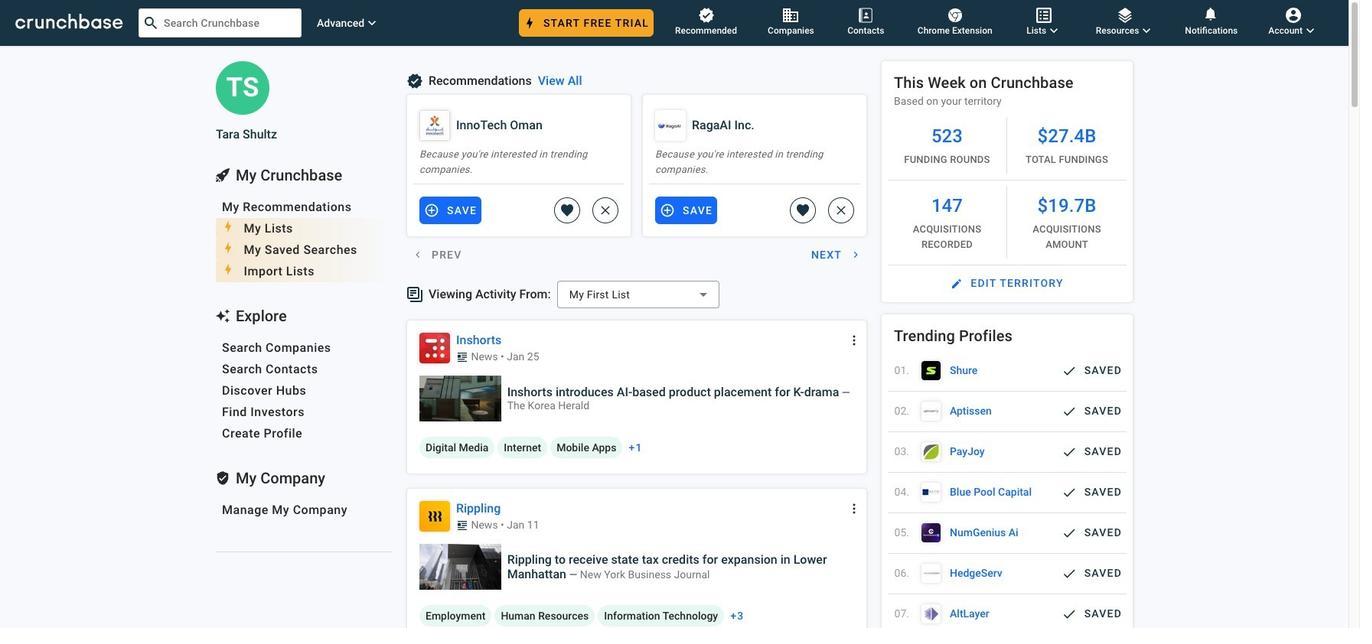 Task type: describe. For each thing, give the bounding box(es) containing it.
shure logo image
[[922, 362, 941, 381]]

numgenius ai logo image
[[922, 524, 941, 543]]

inshorts logo image
[[420, 333, 450, 364]]

innotech oman logo image
[[420, 110, 450, 141]]

altlayer logo image
[[922, 605, 941, 624]]



Task type: locate. For each thing, give the bounding box(es) containing it.
blue pool capital logo image
[[922, 483, 941, 502]]

  field
[[569, 286, 712, 304]]

payjoy logo image
[[922, 443, 941, 462]]

more image for the inshorts logo
[[842, 328, 867, 353]]

hedgeserv logo image
[[922, 564, 941, 584]]

Search Crunchbase field
[[139, 8, 302, 38]]

2 more image from the top
[[842, 497, 867, 521]]

0 vertical spatial more image
[[842, 328, 867, 353]]

1 vertical spatial more image
[[842, 497, 867, 521]]

1 more image from the top
[[842, 328, 867, 353]]

more image
[[842, 328, 867, 353], [842, 497, 867, 521]]

rippling logo image
[[420, 501, 450, 532]]

ragaai inc. logo image
[[655, 110, 686, 141]]

aptissen logo image
[[922, 402, 941, 421]]

more image for 'rippling logo'
[[842, 497, 867, 521]]



Task type: vqa. For each thing, say whether or not it's contained in the screenshot.
Password Field
no



